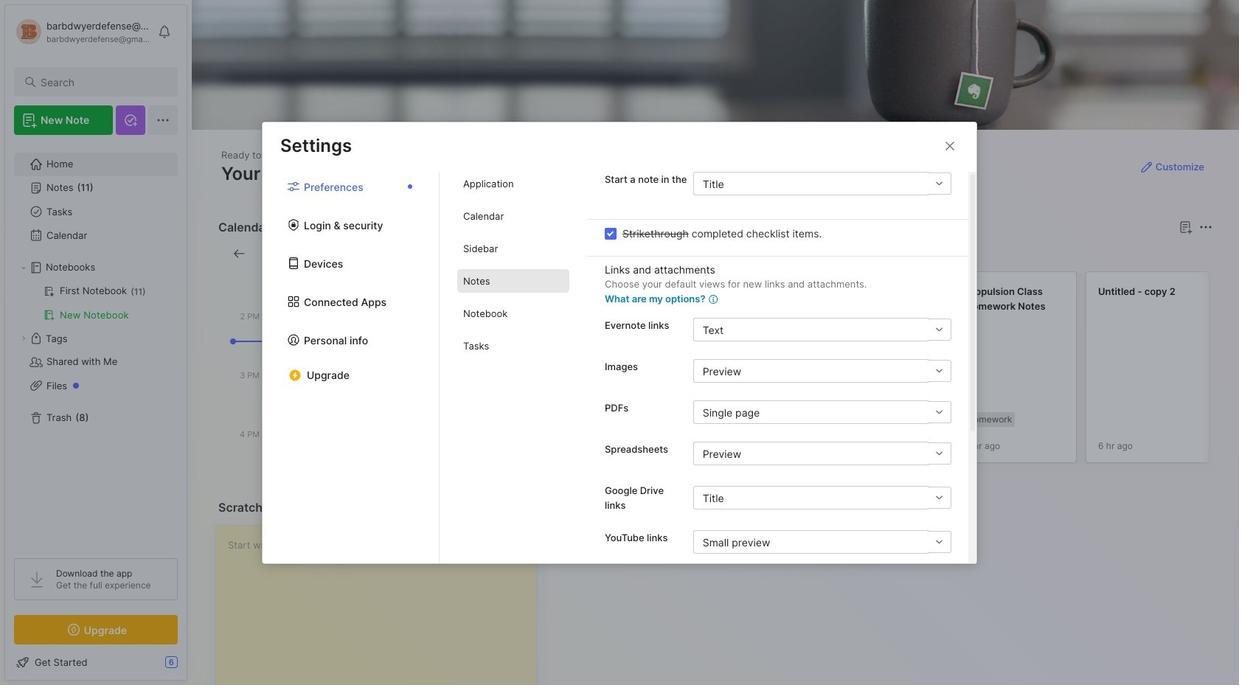 Task type: locate. For each thing, give the bounding box(es) containing it.
tab
[[458, 172, 570, 196], [458, 204, 570, 228], [458, 237, 570, 261], [558, 245, 602, 263], [607, 245, 667, 263], [458, 269, 570, 293], [458, 302, 570, 325], [458, 334, 570, 358]]

tree
[[5, 144, 187, 545]]

Choose default view option for Images field
[[694, 359, 952, 383]]

Start a new note in the body or title. field
[[694, 172, 952, 196]]

tab list
[[263, 172, 440, 564], [440, 172, 587, 564], [558, 245, 1211, 263]]

Select51 checkbox
[[605, 228, 617, 239]]

expand tags image
[[19, 334, 28, 343]]

Choose default view option for Evernote links field
[[694, 318, 952, 342]]

tree inside "main" 'element'
[[5, 144, 187, 545]]

group
[[14, 280, 177, 327]]

group inside tree
[[14, 280, 177, 327]]

None search field
[[41, 73, 165, 91]]

row group
[[555, 272, 1240, 472]]

expand notebooks image
[[19, 263, 28, 272]]

Choose default view option for Google Drive links field
[[694, 486, 952, 510]]



Task type: describe. For each thing, give the bounding box(es) containing it.
Choose default view option for YouTube links field
[[694, 531, 952, 554]]

Start writing… text field
[[228, 526, 536, 686]]

Choose default view option for Spreadsheets field
[[694, 442, 952, 466]]

Search text field
[[41, 75, 165, 89]]

close image
[[942, 137, 959, 155]]

main element
[[0, 0, 192, 686]]

Choose default view option for PDFs field
[[694, 401, 952, 424]]

none search field inside "main" 'element'
[[41, 73, 165, 91]]



Task type: vqa. For each thing, say whether or not it's contained in the screenshot.
First Notebook
no



